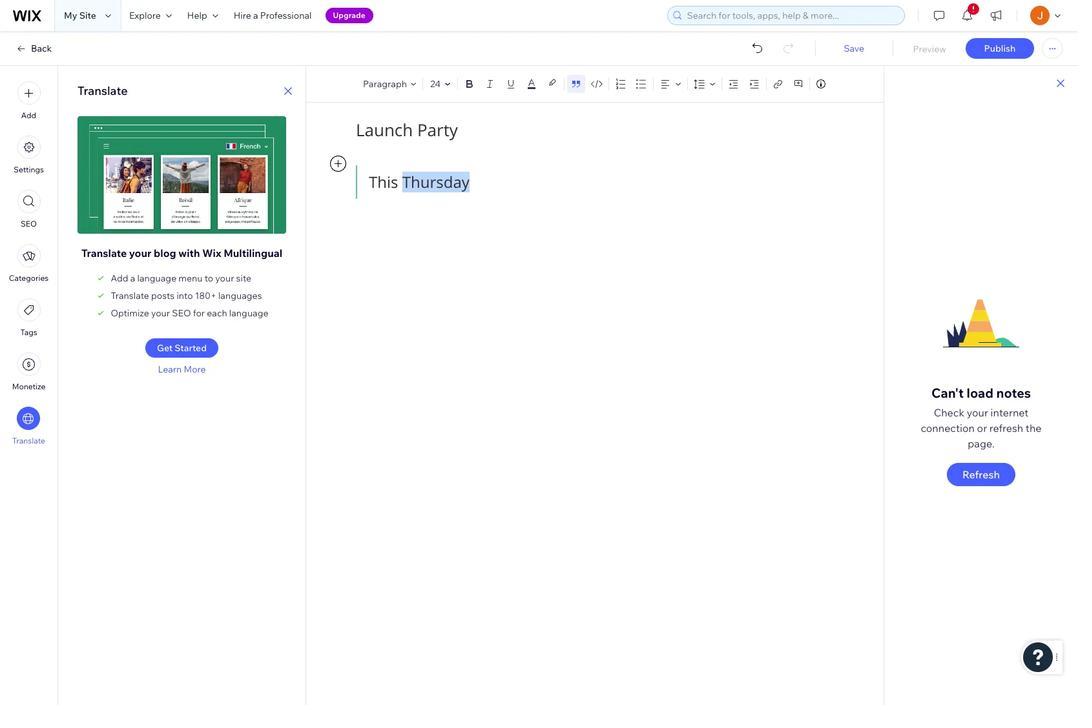 Task type: vqa. For each thing, say whether or not it's contained in the screenshot.
Completed
no



Task type: locate. For each thing, give the bounding box(es) containing it.
learn more
[[158, 364, 206, 376]]

the
[[1027, 422, 1043, 435]]

languages
[[218, 290, 262, 302]]

hire a professional
[[234, 10, 312, 21]]

0 horizontal spatial add
[[21, 111, 36, 120]]

translate
[[78, 83, 128, 98], [81, 247, 127, 260], [111, 290, 149, 302], [12, 436, 45, 446]]

1 vertical spatial a
[[130, 273, 135, 284]]

tags button
[[17, 299, 40, 337]]

add inside button
[[21, 111, 36, 120]]

refresh button
[[948, 464, 1016, 487]]

0 vertical spatial a
[[253, 10, 258, 21]]

a for professional
[[253, 10, 258, 21]]

add for add
[[21, 111, 36, 120]]

None field
[[429, 78, 442, 91]]

1 horizontal spatial seo
[[172, 308, 191, 319]]

get started button
[[145, 339, 219, 358]]

0 horizontal spatial language
[[137, 273, 177, 284]]

seo inside add a language menu to your site translate posts into 180+ languages optimize your seo for each language
[[172, 308, 191, 319]]

180+
[[195, 290, 216, 302]]

categories
[[9, 273, 49, 283]]

1 horizontal spatial a
[[253, 10, 258, 21]]

your down posts
[[151, 308, 170, 319]]

seo up 'categories' button
[[21, 219, 37, 229]]

learn
[[158, 364, 182, 376]]

seo left the for
[[172, 308, 191, 319]]

add up optimize
[[111, 273, 128, 284]]

a right hire
[[253, 10, 258, 21]]

0 horizontal spatial seo
[[21, 219, 37, 229]]

language
[[137, 273, 177, 284], [229, 308, 269, 319]]

posts
[[151, 290, 175, 302]]

a
[[253, 10, 258, 21], [130, 273, 135, 284]]

a for language
[[130, 273, 135, 284]]

add
[[21, 111, 36, 120], [111, 273, 128, 284]]

0 horizontal spatial a
[[130, 273, 135, 284]]

1 horizontal spatial add
[[111, 273, 128, 284]]

add button
[[17, 81, 40, 120]]

add inside add a language menu to your site translate posts into 180+ languages optimize your seo for each language
[[111, 273, 128, 284]]

upgrade button
[[326, 8, 374, 23]]

0 vertical spatial seo
[[21, 219, 37, 229]]

refresh
[[963, 469, 1001, 482]]

seo
[[21, 219, 37, 229], [172, 308, 191, 319]]

your up or
[[968, 407, 989, 420]]

or
[[978, 422, 988, 435]]

menu
[[179, 273, 203, 284]]

optimize
[[111, 308, 149, 319]]

hire a professional link
[[226, 0, 320, 31]]

menu containing add
[[0, 74, 58, 454]]

site
[[236, 273, 251, 284]]

learn more button
[[158, 364, 206, 376]]

refresh
[[990, 422, 1024, 435]]

1 vertical spatial add
[[111, 273, 128, 284]]

hire
[[234, 10, 251, 21]]

your left the blog
[[129, 247, 152, 260]]

1 vertical spatial language
[[229, 308, 269, 319]]

language down languages
[[229, 308, 269, 319]]

add up settings button
[[21, 111, 36, 120]]

help
[[187, 10, 207, 21]]

plugin toolbar image
[[330, 156, 347, 172]]

menu
[[0, 74, 58, 454]]

your right 'to'
[[215, 273, 234, 284]]

with
[[179, 247, 200, 260]]

multilingual
[[224, 247, 283, 260]]

language up posts
[[137, 273, 177, 284]]

upgrade
[[333, 10, 366, 20]]

1 vertical spatial seo
[[172, 308, 191, 319]]

back
[[31, 43, 52, 54]]

publish
[[985, 43, 1017, 54]]

for
[[193, 308, 205, 319]]

started
[[175, 343, 207, 354]]

a up optimize
[[130, 273, 135, 284]]

your
[[129, 247, 152, 260], [215, 273, 234, 284], [151, 308, 170, 319], [968, 407, 989, 420]]

translate inside add a language menu to your site translate posts into 180+ languages optimize your seo for each language
[[111, 290, 149, 302]]

a inside add a language menu to your site translate posts into 180+ languages optimize your seo for each language
[[130, 273, 135, 284]]

professional
[[260, 10, 312, 21]]

internet
[[991, 407, 1029, 420]]

Search for tools, apps, help & more... field
[[684, 6, 901, 25]]

to
[[205, 273, 213, 284]]

0 vertical spatial add
[[21, 111, 36, 120]]

your inside can't load notes check your internet connection or refresh the page.
[[968, 407, 989, 420]]

settings
[[14, 165, 44, 175]]



Task type: describe. For each thing, give the bounding box(es) containing it.
each
[[207, 308, 227, 319]]

help button
[[180, 0, 226, 31]]

publish button
[[966, 38, 1035, 59]]

can't load notes check your internet connection or refresh the page.
[[922, 385, 1043, 451]]

blog
[[154, 247, 176, 260]]

into
[[177, 290, 193, 302]]

connection
[[922, 422, 976, 435]]

back button
[[16, 43, 52, 54]]

get started
[[157, 343, 207, 354]]

add for add a language menu to your site translate posts into 180+ languages optimize your seo for each language
[[111, 273, 128, 284]]

translate button
[[12, 407, 45, 446]]

This Thursday text field
[[356, 156, 835, 462]]

get
[[157, 343, 173, 354]]

paragraph
[[363, 78, 407, 90]]

paragraph button
[[361, 75, 420, 93]]

wix
[[203, 247, 221, 260]]

can't
[[932, 385, 965, 401]]

settings button
[[14, 136, 44, 175]]

seo button
[[17, 190, 40, 229]]

0 vertical spatial language
[[137, 273, 177, 284]]

categories button
[[9, 244, 49, 283]]

check
[[935, 407, 965, 420]]

explore
[[129, 10, 161, 21]]

notes
[[997, 385, 1032, 401]]

add a language menu to your site translate posts into 180+ languages optimize your seo for each language
[[111, 273, 269, 319]]

my
[[64, 10, 77, 21]]

translate your blog with wix multilingual
[[81, 247, 283, 260]]

site
[[79, 10, 96, 21]]

load
[[967, 385, 994, 401]]

this thursday
[[369, 172, 474, 193]]

tags
[[20, 328, 37, 337]]

Add a Catchy Title text field
[[356, 119, 826, 142]]

thursday
[[403, 172, 470, 193]]

this
[[369, 172, 399, 193]]

page.
[[969, 438, 995, 451]]

seo inside button
[[21, 219, 37, 229]]

more
[[184, 364, 206, 376]]

1 horizontal spatial language
[[229, 308, 269, 319]]

monetize button
[[12, 353, 45, 392]]

monetize
[[12, 382, 45, 392]]

my site
[[64, 10, 96, 21]]



